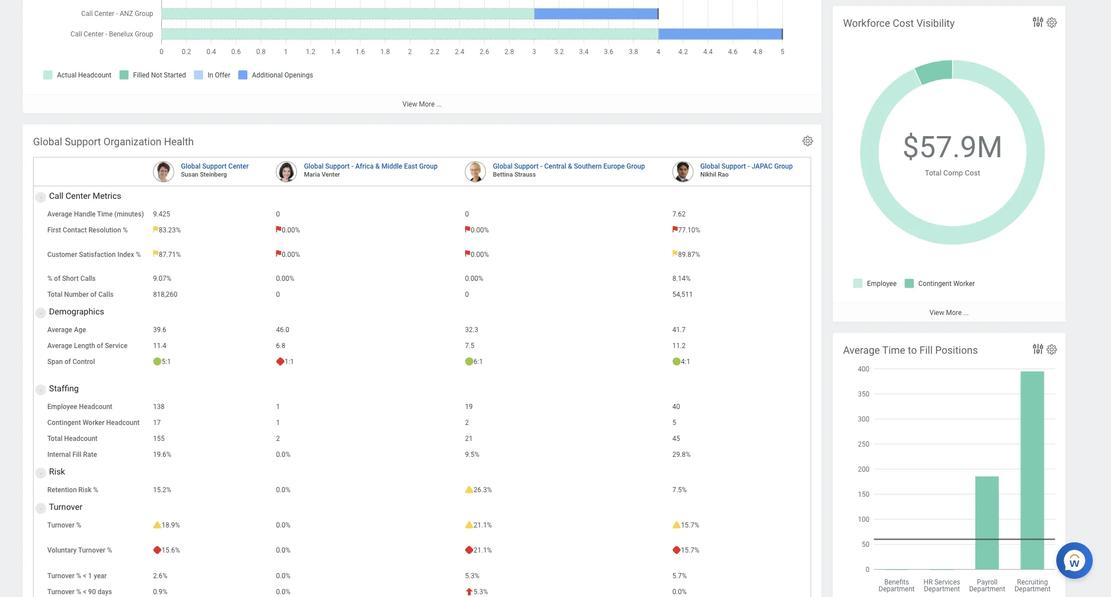 Task type: vqa. For each thing, say whether or not it's contained in the screenshot.


Task type: describe. For each thing, give the bounding box(es) containing it.
15.2%
[[153, 486, 171, 494]]

< for 90
[[83, 588, 86, 596]]

strauss
[[515, 171, 536, 178]]

11.2
[[673, 342, 686, 350]]

support for global support - africa & middle east group
[[325, 162, 350, 170]]

6.8
[[276, 342, 286, 350]]

89.87%
[[678, 250, 701, 258]]

19.6%
[[153, 451, 171, 459]]

% up voluntary turnover %
[[76, 522, 81, 530]]

cost inside $57.9m total comp cost
[[965, 168, 981, 177]]

- for japac
[[748, 162, 750, 170]]

length
[[74, 342, 95, 350]]

to
[[908, 344, 917, 356]]

& for central
[[568, 162, 573, 170]]

1 vertical spatial headcount
[[106, 419, 140, 427]]

87.71%
[[159, 250, 181, 258]]

collapse image for staffing
[[36, 384, 43, 397]]

0.9%
[[153, 588, 168, 596]]

headcount for total headcount
[[64, 435, 98, 443]]

5
[[673, 419, 676, 427]]

1:1
[[285, 358, 294, 366]]

- for africa
[[351, 162, 354, 170]]

0.0% for internal fill rate
[[276, 451, 291, 459]]

% up days
[[107, 547, 112, 555]]

7.62
[[673, 210, 686, 218]]

of right length
[[97, 342, 103, 350]]

worker
[[83, 419, 104, 427]]

0.0% for turnover % < 1 year
[[276, 572, 291, 580]]

customer
[[47, 250, 77, 258]]

europe
[[604, 162, 625, 170]]

call
[[49, 191, 63, 201]]

global for global support organization health
[[33, 136, 62, 148]]

global for global support - africa & middle east group
[[304, 162, 324, 170]]

bettina
[[493, 171, 513, 178]]

support for global support - central & southern europe group
[[514, 162, 539, 170]]

view inside headcount plan to pipeline element
[[403, 100, 417, 108]]

view more ... inside workforce cost visibility 'element'
[[930, 309, 969, 317]]

global support organization health element
[[23, 125, 1112, 598]]

global support - central & southern europe group link
[[493, 160, 645, 170]]

contingent worker headcount
[[47, 419, 140, 427]]

nikhil
[[701, 171, 717, 178]]

view more ... inside headcount plan to pipeline element
[[403, 100, 442, 108]]

1 vertical spatial center
[[66, 191, 91, 201]]

contingent
[[47, 419, 81, 427]]

resolution
[[88, 226, 121, 234]]

japac
[[752, 162, 773, 170]]

39.6
[[153, 326, 166, 334]]

global support - africa & middle east group link
[[304, 160, 438, 170]]

... inside headcount plan to pipeline element
[[437, 100, 442, 108]]

1 horizontal spatial 2
[[465, 419, 469, 427]]

total number of calls
[[47, 291, 114, 299]]

more inside workforce cost visibility 'element'
[[946, 309, 962, 317]]

1 horizontal spatial center
[[228, 162, 249, 170]]

% left 90
[[76, 588, 81, 596]]

8.14%
[[673, 275, 691, 283]]

configure and view chart data image
[[1032, 342, 1045, 356]]

5.7%
[[673, 572, 687, 580]]

total for 0
[[47, 291, 62, 299]]

2 vertical spatial 1
[[88, 572, 92, 580]]

0.0% for voluntary turnover %
[[276, 547, 291, 555]]

metrics
[[93, 191, 121, 201]]

90
[[88, 588, 96, 596]]

% down the (minutes)
[[123, 226, 128, 234]]

9.07%
[[153, 275, 171, 283]]

nikhil rao
[[701, 171, 729, 178]]

organization
[[104, 136, 162, 148]]

service
[[105, 342, 128, 350]]

0.0% for retention risk %
[[276, 486, 291, 494]]

1 vertical spatial 5.3%
[[474, 588, 488, 596]]

workforce cost visibility
[[843, 17, 955, 29]]

visibility
[[917, 17, 955, 29]]

support for global support center
[[202, 162, 227, 170]]

0 vertical spatial view more ... link
[[23, 94, 822, 113]]

global for global support - japac group
[[701, 162, 720, 170]]

headcount for employee headcount
[[79, 403, 112, 411]]

global support - japac group
[[701, 162, 793, 170]]

support for global support - japac group
[[722, 162, 746, 170]]

15.6%
[[162, 547, 180, 555]]

maria
[[304, 171, 320, 178]]

41.7
[[673, 326, 686, 334]]

global support - africa & middle east group
[[304, 162, 438, 170]]

% up turnover % < 90 days
[[76, 572, 81, 580]]

configure average time to fill positions image
[[1046, 344, 1058, 356]]

span
[[47, 358, 63, 366]]

group for global support - africa & middle east group
[[419, 162, 438, 170]]

83.23%
[[159, 226, 181, 234]]

(minutes)
[[114, 210, 144, 218]]

54,511
[[673, 291, 693, 299]]

expand image
[[34, 195, 48, 202]]

0 vertical spatial cost
[[893, 17, 914, 29]]

global support center
[[181, 162, 249, 170]]

global for global support - central & southern europe group
[[493, 162, 513, 170]]

middle
[[382, 162, 403, 170]]

138
[[153, 403, 165, 411]]

global for global support center
[[181, 162, 201, 170]]

21.1% for 15.6%
[[474, 547, 492, 555]]

headcount plan to pipeline element
[[23, 0, 822, 113]]

global support - japac group link
[[701, 160, 793, 170]]

0 horizontal spatial risk
[[49, 467, 65, 477]]

average for average time to fill positions
[[843, 344, 880, 356]]

0.0% for turnover % < 90 days
[[276, 588, 291, 596]]

africa
[[355, 162, 374, 170]]

26.3%
[[474, 486, 492, 494]]

11.4
[[153, 342, 166, 350]]

15.7% for 15.6%
[[681, 547, 700, 555]]

average length of service
[[47, 342, 128, 350]]

number
[[64, 291, 89, 299]]

$57.9m button
[[903, 128, 1005, 167]]

handle
[[74, 210, 96, 218]]

818,260
[[153, 291, 178, 299]]

% right index
[[136, 250, 141, 258]]

average time to fill positions
[[843, 344, 978, 356]]

turnover % < 90 days
[[47, 588, 112, 596]]

rate
[[83, 451, 97, 459]]

turnover for turnover %
[[47, 522, 75, 530]]

17
[[153, 419, 161, 427]]

control
[[73, 358, 95, 366]]

5:1
[[162, 358, 171, 366]]

6:1
[[474, 358, 483, 366]]

short
[[62, 275, 79, 283]]

contact
[[63, 226, 87, 234]]

satisfaction
[[79, 250, 116, 258]]

turnover for turnover
[[49, 502, 82, 512]]

call center metrics
[[49, 191, 121, 201]]



Task type: locate. For each thing, give the bounding box(es) containing it.
0 vertical spatial 21.1%
[[474, 522, 492, 530]]

collapse image
[[36, 307, 43, 320], [36, 467, 43, 481]]

global support - central & southern europe group
[[493, 162, 645, 170]]

3 - from the left
[[748, 162, 750, 170]]

susan steinberg
[[181, 171, 227, 178]]

2.6%
[[153, 572, 168, 580]]

center
[[228, 162, 249, 170], [66, 191, 91, 201]]

total headcount
[[47, 435, 98, 443]]

global up call on the top of the page
[[33, 136, 62, 148]]

age
[[74, 326, 86, 334]]

voluntary turnover %
[[47, 547, 112, 555]]

susan
[[181, 171, 198, 178]]

0 vertical spatial center
[[228, 162, 249, 170]]

total left number
[[47, 291, 62, 299]]

total for 21
[[47, 435, 62, 443]]

1 horizontal spatial time
[[883, 344, 906, 356]]

group for global support - central & southern europe group
[[627, 162, 645, 170]]

total inside $57.9m total comp cost
[[925, 168, 942, 177]]

0 vertical spatial time
[[97, 210, 113, 218]]

view more ...
[[403, 100, 442, 108], [930, 309, 969, 317]]

0 vertical spatial headcount
[[79, 403, 112, 411]]

2 vertical spatial total
[[47, 435, 62, 443]]

1 horizontal spatial risk
[[78, 486, 92, 494]]

0.0% for turnover %
[[276, 522, 291, 530]]

1 group from the left
[[419, 162, 438, 170]]

2 collapse image from the top
[[36, 502, 43, 516]]

average for average handle time (minutes)
[[47, 210, 72, 218]]

staffing
[[49, 384, 79, 394]]

1 horizontal spatial fill
[[920, 344, 933, 356]]

average for average length of service
[[47, 342, 72, 350]]

global up susan
[[181, 162, 201, 170]]

global
[[33, 136, 62, 148], [181, 162, 201, 170], [304, 162, 324, 170], [493, 162, 513, 170], [701, 162, 720, 170]]

2 15.7% from the top
[[681, 547, 700, 555]]

0 horizontal spatial cost
[[893, 17, 914, 29]]

average up span
[[47, 342, 72, 350]]

15.7% for 18.9%
[[681, 522, 700, 530]]

1 vertical spatial more
[[946, 309, 962, 317]]

collapse image
[[36, 384, 43, 397], [36, 502, 43, 516]]

1 vertical spatial fill
[[72, 451, 81, 459]]

1 vertical spatial calls
[[98, 291, 114, 299]]

cost
[[893, 17, 914, 29], [965, 168, 981, 177]]

1 collapse image from the top
[[36, 307, 43, 320]]

employee
[[47, 403, 77, 411]]

1 vertical spatial collapse image
[[36, 502, 43, 516]]

1 horizontal spatial view more ... link
[[833, 303, 1066, 322]]

headcount
[[79, 403, 112, 411], [106, 419, 140, 427], [64, 435, 98, 443]]

1 collapse image from the top
[[36, 384, 43, 397]]

1 vertical spatial 21.1%
[[474, 547, 492, 555]]

calls for total number of calls
[[98, 291, 114, 299]]

2 horizontal spatial -
[[748, 162, 750, 170]]

global up maria
[[304, 162, 324, 170]]

turnover up turnover % < 90 days
[[47, 572, 75, 580]]

2 < from the top
[[83, 588, 86, 596]]

18.9%
[[162, 522, 180, 530]]

3 group from the left
[[775, 162, 793, 170]]

risk right retention
[[78, 486, 92, 494]]

group right "europe"
[[627, 162, 645, 170]]

support for global support organization health
[[65, 136, 101, 148]]

7.5%
[[673, 486, 687, 494]]

global support organization health
[[33, 136, 194, 148]]

workforce cost visibility element
[[833, 6, 1066, 322]]

0 vertical spatial 1
[[276, 403, 280, 411]]

- left central
[[541, 162, 543, 170]]

0 vertical spatial 2
[[465, 419, 469, 427]]

global up nikhil
[[701, 162, 720, 170]]

headcount up internal fill rate
[[64, 435, 98, 443]]

voluntary
[[47, 547, 77, 555]]

1 for 17
[[276, 419, 280, 427]]

average handle time (minutes)
[[47, 210, 144, 218]]

0 vertical spatial calls
[[80, 275, 96, 283]]

configure global support organization health image
[[802, 135, 814, 147]]

% of short calls
[[47, 275, 96, 283]]

time inside global support organization health element
[[97, 210, 113, 218]]

& for africa
[[376, 162, 380, 170]]

of left short
[[54, 275, 60, 283]]

- left japac
[[748, 162, 750, 170]]

turnover up voluntary
[[47, 522, 75, 530]]

0 horizontal spatial -
[[351, 162, 354, 170]]

health
[[164, 136, 194, 148]]

$57.9m
[[903, 130, 1003, 165]]

of right span
[[65, 358, 71, 366]]

maria venter
[[304, 171, 340, 178]]

& right africa on the top of page
[[376, 162, 380, 170]]

15.7%
[[681, 522, 700, 530], [681, 547, 700, 555]]

0 vertical spatial collapse image
[[36, 307, 43, 320]]

days
[[98, 588, 112, 596]]

2 collapse image from the top
[[36, 467, 43, 481]]

collapse image for demographics
[[36, 307, 43, 320]]

0 vertical spatial <
[[83, 572, 86, 580]]

&
[[376, 162, 380, 170], [568, 162, 573, 170]]

of right number
[[90, 291, 97, 299]]

more inside headcount plan to pipeline element
[[419, 100, 435, 108]]

fill left rate
[[72, 451, 81, 459]]

time left to
[[883, 344, 906, 356]]

46.0
[[276, 326, 289, 334]]

rao
[[718, 171, 729, 178]]

-
[[351, 162, 354, 170], [541, 162, 543, 170], [748, 162, 750, 170]]

1 horizontal spatial &
[[568, 162, 573, 170]]

total left "comp"
[[925, 168, 942, 177]]

positions
[[936, 344, 978, 356]]

first
[[47, 226, 61, 234]]

global support center link
[[181, 160, 249, 170]]

configure workforce cost visibility image
[[1046, 16, 1058, 29]]

0 vertical spatial view
[[403, 100, 417, 108]]

0 vertical spatial fill
[[920, 344, 933, 356]]

1 horizontal spatial ...
[[964, 309, 969, 317]]

... inside workforce cost visibility 'element'
[[964, 309, 969, 317]]

< left year
[[83, 572, 86, 580]]

%
[[123, 226, 128, 234], [136, 250, 141, 258], [47, 275, 52, 283], [93, 486, 98, 494], [76, 522, 81, 530], [107, 547, 112, 555], [76, 572, 81, 580], [76, 588, 81, 596]]

time up resolution
[[97, 210, 113, 218]]

% left short
[[47, 275, 52, 283]]

21.1% for 18.9%
[[474, 522, 492, 530]]

0 vertical spatial ...
[[437, 100, 442, 108]]

1 vertical spatial 2
[[276, 435, 280, 443]]

configure and view chart data image
[[1032, 15, 1045, 29]]

steinberg
[[200, 171, 227, 178]]

1 vertical spatial time
[[883, 344, 906, 356]]

0 horizontal spatial fill
[[72, 451, 81, 459]]

total up the internal
[[47, 435, 62, 443]]

year
[[94, 572, 107, 580]]

21
[[465, 435, 473, 443]]

1 15.7% from the top
[[681, 522, 700, 530]]

0 vertical spatial total
[[925, 168, 942, 177]]

1 horizontal spatial view more ...
[[930, 309, 969, 317]]

turnover down the turnover % < 1 year
[[47, 588, 75, 596]]

global inside global support - japac group link
[[701, 162, 720, 170]]

0
[[276, 210, 280, 218], [465, 210, 469, 218], [276, 291, 280, 299], [465, 291, 469, 299]]

$57.9m total comp cost
[[903, 130, 1003, 177]]

fill right to
[[920, 344, 933, 356]]

0 horizontal spatial more
[[419, 100, 435, 108]]

turnover for turnover % < 1 year
[[47, 572, 75, 580]]

global inside the global support center link
[[181, 162, 201, 170]]

fill inside global support organization health element
[[72, 451, 81, 459]]

index
[[117, 250, 134, 258]]

9.5%
[[465, 451, 480, 459]]

40
[[673, 403, 680, 411]]

average age
[[47, 326, 86, 334]]

0 horizontal spatial view more ...
[[403, 100, 442, 108]]

19
[[465, 403, 473, 411]]

turnover up year
[[78, 547, 105, 555]]

1 vertical spatial ...
[[964, 309, 969, 317]]

support up rao
[[722, 162, 746, 170]]

turnover down retention
[[49, 502, 82, 512]]

group right japac
[[775, 162, 793, 170]]

0 vertical spatial 5.3%
[[465, 572, 480, 580]]

0 horizontal spatial 2
[[276, 435, 280, 443]]

group right the east on the top of page
[[419, 162, 438, 170]]

32.3
[[465, 326, 478, 334]]

headcount right the worker
[[106, 419, 140, 427]]

0 horizontal spatial calls
[[80, 275, 96, 283]]

1 vertical spatial risk
[[78, 486, 92, 494]]

internal fill rate
[[47, 451, 97, 459]]

5.3%
[[465, 572, 480, 580], [474, 588, 488, 596]]

1 horizontal spatial -
[[541, 162, 543, 170]]

0 horizontal spatial group
[[419, 162, 438, 170]]

1 for 138
[[276, 403, 280, 411]]

fill inside average time to fill positions element
[[920, 344, 933, 356]]

calls
[[80, 275, 96, 283], [98, 291, 114, 299]]

1 & from the left
[[376, 162, 380, 170]]

0 vertical spatial more
[[419, 100, 435, 108]]

collapse image for risk
[[36, 467, 43, 481]]

2 21.1% from the top
[[474, 547, 492, 555]]

headcount up the worker
[[79, 403, 112, 411]]

central
[[544, 162, 566, 170]]

1 vertical spatial 1
[[276, 419, 280, 427]]

< left 90
[[83, 588, 86, 596]]

1 vertical spatial cost
[[965, 168, 981, 177]]

group
[[419, 162, 438, 170], [627, 162, 645, 170], [775, 162, 793, 170]]

1 21.1% from the top
[[474, 522, 492, 530]]

& right central
[[568, 162, 573, 170]]

1 vertical spatial 15.7%
[[681, 547, 700, 555]]

1 horizontal spatial calls
[[98, 291, 114, 299]]

global inside global support - central & southern europe group link
[[493, 162, 513, 170]]

0 horizontal spatial time
[[97, 210, 113, 218]]

1 - from the left
[[351, 162, 354, 170]]

< for 1
[[83, 572, 86, 580]]

- left africa on the top of page
[[351, 162, 354, 170]]

0 horizontal spatial view more ... link
[[23, 94, 822, 113]]

view inside workforce cost visibility 'element'
[[930, 309, 945, 317]]

29.8%
[[673, 451, 691, 459]]

calls right number
[[98, 291, 114, 299]]

support up steinberg
[[202, 162, 227, 170]]

internal
[[47, 451, 71, 459]]

2 horizontal spatial group
[[775, 162, 793, 170]]

workforce
[[843, 17, 891, 29]]

<
[[83, 572, 86, 580], [83, 588, 86, 596]]

average left to
[[843, 344, 880, 356]]

cost right "comp"
[[965, 168, 981, 177]]

global up bettina
[[493, 162, 513, 170]]

collapse image for turnover
[[36, 502, 43, 516]]

0 horizontal spatial view
[[403, 100, 417, 108]]

average time to fill positions element
[[833, 333, 1066, 598]]

southern
[[574, 162, 602, 170]]

0 vertical spatial collapse image
[[36, 384, 43, 397]]

support up strauss
[[514, 162, 539, 170]]

support left organization
[[65, 136, 101, 148]]

cost left visibility
[[893, 17, 914, 29]]

turnover
[[49, 502, 82, 512], [47, 522, 75, 530], [78, 547, 105, 555], [47, 572, 75, 580], [47, 588, 75, 596]]

2 vertical spatial headcount
[[64, 435, 98, 443]]

1 horizontal spatial cost
[[965, 168, 981, 177]]

1 vertical spatial total
[[47, 291, 62, 299]]

0 vertical spatial view more ...
[[403, 100, 442, 108]]

1 vertical spatial <
[[83, 588, 86, 596]]

calls right short
[[80, 275, 96, 283]]

1 vertical spatial collapse image
[[36, 467, 43, 481]]

1 vertical spatial view more ...
[[930, 309, 969, 317]]

1 horizontal spatial more
[[946, 309, 962, 317]]

turnover for turnover % < 90 days
[[47, 588, 75, 596]]

average for average age
[[47, 326, 72, 334]]

1 horizontal spatial view
[[930, 309, 945, 317]]

1 vertical spatial view more ... link
[[833, 303, 1066, 322]]

% right retention
[[93, 486, 98, 494]]

turnover %
[[47, 522, 81, 530]]

average left age on the bottom left of page
[[47, 326, 72, 334]]

1 < from the top
[[83, 572, 86, 580]]

0 horizontal spatial center
[[66, 191, 91, 201]]

average up first
[[47, 210, 72, 218]]

global inside global support - africa & middle east group link
[[304, 162, 324, 170]]

1
[[276, 403, 280, 411], [276, 419, 280, 427], [88, 572, 92, 580]]

- for central
[[541, 162, 543, 170]]

15.7% down 7.5%
[[681, 522, 700, 530]]

0 horizontal spatial &
[[376, 162, 380, 170]]

1 horizontal spatial group
[[627, 162, 645, 170]]

15.7% up 5.7%
[[681, 547, 700, 555]]

7.5
[[465, 342, 475, 350]]

2 - from the left
[[541, 162, 543, 170]]

0 vertical spatial risk
[[49, 467, 65, 477]]

2 & from the left
[[568, 162, 573, 170]]

calls for % of short calls
[[80, 275, 96, 283]]

risk down the internal
[[49, 467, 65, 477]]

turnover % < 1 year
[[47, 572, 107, 580]]

1 vertical spatial view
[[930, 309, 945, 317]]

0 horizontal spatial ...
[[437, 100, 442, 108]]

77.10%
[[678, 226, 701, 234]]

0 vertical spatial 15.7%
[[681, 522, 700, 530]]

...
[[437, 100, 442, 108], [964, 309, 969, 317]]

9.425
[[153, 210, 170, 218]]

support up venter
[[325, 162, 350, 170]]

more
[[419, 100, 435, 108], [946, 309, 962, 317]]

2 group from the left
[[627, 162, 645, 170]]



